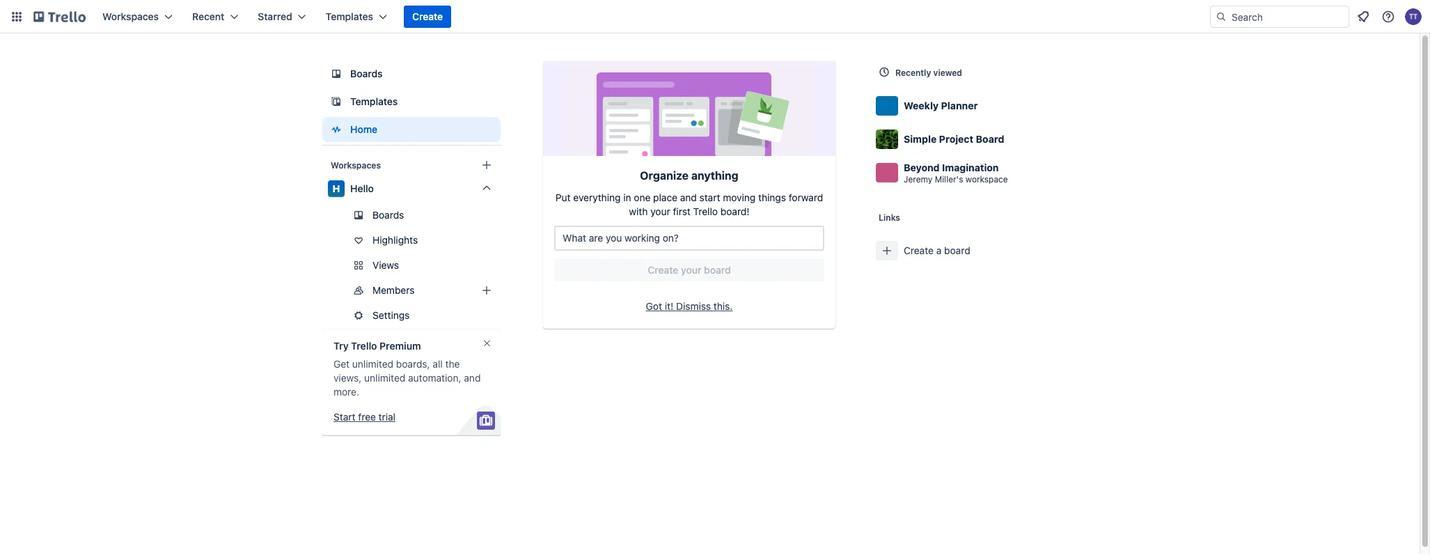 Task type: describe. For each thing, give the bounding box(es) containing it.
highlights link
[[322, 229, 501, 251]]

template board image
[[328, 93, 345, 110]]

start
[[334, 411, 356, 423]]

try
[[334, 340, 349, 352]]

try trello premium get unlimited boards, all the views, unlimited automation, and more.
[[334, 340, 481, 398]]

imagination
[[942, 162, 999, 173]]

in
[[624, 192, 631, 203]]

and inside put everything in one place and start moving things forward with your first trello board!
[[680, 192, 697, 203]]

moving
[[723, 192, 756, 203]]

board
[[976, 133, 1005, 145]]

beyond imagination jeremy miller's workspace
[[904, 162, 1008, 184]]

What are you working on? text field
[[554, 226, 825, 251]]

recent
[[192, 11, 224, 22]]

create your board button
[[554, 259, 825, 281]]

templates inside dropdown button
[[326, 11, 373, 22]]

simple
[[904, 133, 937, 145]]

place
[[653, 192, 678, 203]]

dismiss
[[676, 301, 711, 312]]

one
[[634, 192, 651, 203]]

first
[[673, 206, 691, 217]]

your inside put everything in one place and start moving things forward with your first trello board!
[[651, 206, 671, 217]]

boards,
[[396, 358, 430, 370]]

create a board button
[[871, 234, 1109, 267]]

it!
[[665, 301, 674, 312]]

home link
[[322, 117, 501, 142]]

0 vertical spatial unlimited
[[352, 358, 394, 370]]

forward
[[789, 192, 823, 203]]

templates button
[[317, 6, 396, 28]]

the
[[445, 358, 460, 370]]

members link
[[322, 279, 501, 302]]

trello inside the try trello premium get unlimited boards, all the views, unlimited automation, and more.
[[351, 340, 377, 352]]

create a board
[[904, 245, 971, 256]]

simple project board
[[904, 133, 1005, 145]]

jeremy
[[904, 174, 933, 184]]

organize anything
[[640, 169, 739, 182]]

settings link
[[322, 304, 501, 327]]

everything
[[573, 192, 621, 203]]

project
[[939, 133, 974, 145]]

simple project board link
[[871, 123, 1109, 156]]

terry turtle (terryturtle) image
[[1406, 8, 1422, 25]]

automation,
[[408, 372, 462, 384]]

got it! dismiss this. button
[[554, 295, 825, 318]]

premium
[[380, 340, 421, 352]]

and inside the try trello premium get unlimited boards, all the views, unlimited automation, and more.
[[464, 372, 481, 384]]

templates link
[[322, 89, 501, 114]]

free
[[358, 411, 376, 423]]

boards link for highlights
[[322, 204, 501, 226]]

views
[[373, 259, 399, 271]]

primary element
[[0, 0, 1431, 33]]

planner
[[941, 100, 978, 111]]



Task type: vqa. For each thing, say whether or not it's contained in the screenshot.
Links on the top
yes



Task type: locate. For each thing, give the bounding box(es) containing it.
create your board
[[648, 264, 731, 276]]

1 horizontal spatial board
[[945, 245, 971, 256]]

got
[[646, 301, 662, 312]]

0 horizontal spatial trello
[[351, 340, 377, 352]]

trello right try
[[351, 340, 377, 352]]

create for create
[[412, 11, 443, 22]]

boards up highlights on the left of page
[[373, 209, 404, 221]]

1 vertical spatial workspaces
[[331, 160, 381, 170]]

board for create a board
[[945, 245, 971, 256]]

board!
[[721, 206, 750, 217]]

boards link up templates link
[[322, 61, 501, 86]]

and right automation,
[[464, 372, 481, 384]]

links
[[879, 212, 901, 222]]

organize
[[640, 169, 689, 182]]

and
[[680, 192, 697, 203], [464, 372, 481, 384]]

beyond
[[904, 162, 940, 173]]

home
[[350, 124, 378, 135]]

boards link for templates
[[322, 61, 501, 86]]

workspaces button
[[94, 6, 181, 28]]

0 horizontal spatial workspaces
[[102, 11, 159, 22]]

board for create your board
[[704, 264, 731, 276]]

unlimited
[[352, 358, 394, 370], [364, 372, 406, 384]]

templates up home
[[350, 96, 398, 107]]

members
[[373, 285, 415, 296]]

starred button
[[250, 6, 315, 28]]

workspace
[[966, 174, 1008, 184]]

boards right board icon
[[350, 68, 383, 79]]

your inside button
[[681, 264, 702, 276]]

things
[[759, 192, 786, 203]]

your
[[651, 206, 671, 217], [681, 264, 702, 276]]

boards link up highlights link
[[322, 204, 501, 226]]

boards
[[350, 68, 383, 79], [373, 209, 404, 221]]

trello inside put everything in one place and start moving things forward with your first trello board!
[[693, 206, 718, 217]]

starred
[[258, 11, 292, 22]]

create for create your board
[[648, 264, 679, 276]]

0 horizontal spatial board
[[704, 264, 731, 276]]

start free trial button
[[334, 410, 396, 424]]

start
[[700, 192, 721, 203]]

weekly planner
[[904, 100, 978, 111]]

1 vertical spatial templates
[[350, 96, 398, 107]]

1 vertical spatial create
[[904, 245, 934, 256]]

0 vertical spatial and
[[680, 192, 697, 203]]

highlights
[[373, 234, 418, 246]]

2 vertical spatial create
[[648, 264, 679, 276]]

put
[[556, 192, 571, 203]]

get
[[334, 358, 350, 370]]

add image
[[479, 282, 495, 299]]

create inside primary 'element'
[[412, 11, 443, 22]]

workspaces inside 'dropdown button'
[[102, 11, 159, 22]]

0 vertical spatial your
[[651, 206, 671, 217]]

boards for templates
[[350, 68, 383, 79]]

Search field
[[1227, 6, 1349, 27]]

unlimited up views,
[[352, 358, 394, 370]]

settings
[[373, 310, 410, 321]]

hello
[[350, 183, 374, 194]]

workspaces
[[102, 11, 159, 22], [331, 160, 381, 170]]

0 horizontal spatial and
[[464, 372, 481, 384]]

0 vertical spatial boards
[[350, 68, 383, 79]]

create for create a board
[[904, 245, 934, 256]]

templates
[[326, 11, 373, 22], [350, 96, 398, 107]]

anything
[[691, 169, 739, 182]]

1 vertical spatial and
[[464, 372, 481, 384]]

got it! dismiss this.
[[646, 301, 733, 312]]

search image
[[1216, 11, 1227, 22]]

board
[[945, 245, 971, 256], [704, 264, 731, 276]]

trello
[[693, 206, 718, 217], [351, 340, 377, 352]]

1 horizontal spatial create
[[648, 264, 679, 276]]

1 vertical spatial boards link
[[322, 204, 501, 226]]

1 horizontal spatial trello
[[693, 206, 718, 217]]

a
[[937, 245, 942, 256]]

1 vertical spatial your
[[681, 264, 702, 276]]

0 vertical spatial create
[[412, 11, 443, 22]]

create
[[412, 11, 443, 22], [904, 245, 934, 256], [648, 264, 679, 276]]

unlimited down "boards,"
[[364, 372, 406, 384]]

1 vertical spatial boards
[[373, 209, 404, 221]]

board image
[[328, 65, 345, 82]]

trello down start
[[693, 206, 718, 217]]

2 horizontal spatial create
[[904, 245, 934, 256]]

1 boards link from the top
[[322, 61, 501, 86]]

1 vertical spatial unlimited
[[364, 372, 406, 384]]

0 vertical spatial boards link
[[322, 61, 501, 86]]

create button
[[404, 6, 451, 28]]

miller's
[[935, 174, 964, 184]]

and up 'first'
[[680, 192, 697, 203]]

recent button
[[184, 6, 247, 28]]

0 vertical spatial workspaces
[[102, 11, 159, 22]]

views,
[[334, 372, 362, 384]]

0 horizontal spatial create
[[412, 11, 443, 22]]

board right a
[[945, 245, 971, 256]]

board up this. in the bottom of the page
[[704, 264, 731, 276]]

0 notifications image
[[1355, 8, 1372, 25]]

1 vertical spatial board
[[704, 264, 731, 276]]

open information menu image
[[1382, 10, 1396, 24]]

recently
[[896, 68, 932, 77]]

1 horizontal spatial your
[[681, 264, 702, 276]]

put everything in one place and start moving things forward with your first trello board!
[[556, 192, 823, 217]]

start free trial
[[334, 411, 396, 423]]

create a workspace image
[[479, 157, 495, 173]]

trial
[[379, 411, 396, 423]]

weekly planner link
[[871, 89, 1109, 123]]

1 horizontal spatial and
[[680, 192, 697, 203]]

this.
[[714, 301, 733, 312]]

0 vertical spatial board
[[945, 245, 971, 256]]

0 vertical spatial templates
[[326, 11, 373, 22]]

1 horizontal spatial workspaces
[[331, 160, 381, 170]]

templates up board icon
[[326, 11, 373, 22]]

with
[[629, 206, 648, 217]]

back to home image
[[33, 6, 86, 28]]

boards link
[[322, 61, 501, 86], [322, 204, 501, 226]]

viewed
[[934, 68, 963, 77]]

h
[[333, 183, 340, 194]]

2 boards link from the top
[[322, 204, 501, 226]]

your down place
[[651, 206, 671, 217]]

views link
[[322, 254, 501, 277]]

1 vertical spatial trello
[[351, 340, 377, 352]]

boards for highlights
[[373, 209, 404, 221]]

weekly
[[904, 100, 939, 111]]

your down what are you working on? text field
[[681, 264, 702, 276]]

0 horizontal spatial your
[[651, 206, 671, 217]]

home image
[[328, 121, 345, 138]]

recently viewed
[[896, 68, 963, 77]]

more.
[[334, 386, 359, 398]]

all
[[433, 358, 443, 370]]

0 vertical spatial trello
[[693, 206, 718, 217]]



